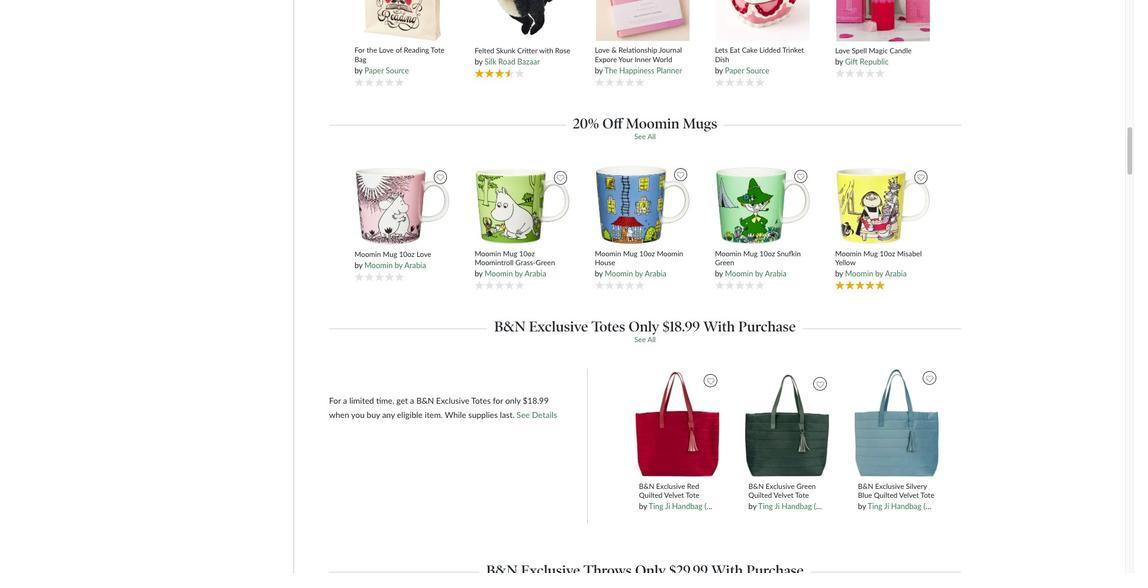 Task type: locate. For each thing, give the bounding box(es) containing it.
1 all from the top
[[648, 132, 656, 141]]

kong) inside b&n exclusive red quilted velvet tote by ting ji handbag (hong kong) ltd
[[727, 502, 747, 511]]

handbag down b&n exclusive red quilted velvet tote "link"
[[673, 502, 703, 511]]

see
[[635, 132, 646, 141], [635, 335, 646, 344], [517, 410, 530, 420]]

bazaar
[[518, 57, 540, 67]]

arabia inside moomin mug 10oz misabel yellow by moomin by arabia
[[886, 269, 907, 278]]

tote for b&n exclusive green quilted velvet tote by ting ji handbag (hong kong) ltd
[[796, 491, 809, 500]]

2 paper from the left
[[725, 66, 745, 75]]

moomin by arabia link down moomin mug 10oz moomin house link
[[605, 269, 667, 278]]

1 horizontal spatial kong)
[[837, 502, 856, 511]]

moomin by arabia link down moomin mug 10oz misabel yellow link
[[846, 269, 907, 278]]

moomin by arabia link down moomin mug 10oz love "link"
[[365, 260, 426, 270]]

10oz inside moomin mug 10oz misabel yellow by moomin by arabia
[[880, 249, 896, 258]]

while
[[445, 410, 467, 420]]

1 horizontal spatial totes
[[592, 318, 626, 335]]

quilted inside b&n exclusive green quilted velvet tote by ting ji handbag (hong kong) ltd
[[749, 491, 773, 500]]

love up "expore"
[[595, 46, 610, 55]]

quilted inside b&n exclusive red quilted velvet tote by ting ji handbag (hong kong) ltd
[[639, 491, 663, 500]]

for up bag
[[355, 46, 365, 55]]

10oz down moomin mug 10oz love image
[[399, 250, 415, 259]]

love spell magic candle link
[[836, 46, 932, 55]]

moomin up yellow
[[836, 249, 862, 258]]

the happiness planner link
[[605, 66, 683, 75]]

by
[[475, 57, 483, 67], [836, 57, 844, 67], [355, 66, 363, 75], [595, 66, 603, 75], [715, 66, 723, 75], [355, 260, 363, 270], [395, 260, 403, 270], [475, 269, 483, 278], [515, 269, 523, 278], [595, 269, 603, 278], [635, 269, 643, 278], [715, 269, 723, 278], [756, 269, 764, 278], [836, 269, 844, 278], [876, 269, 884, 278], [639, 502, 647, 511], [749, 502, 757, 511], [859, 502, 867, 511]]

moomin mug 10oz love image
[[355, 168, 450, 245]]

totes left only
[[592, 318, 626, 335]]

1 ting ji handbag (hong kong) ltd link from the left
[[649, 502, 760, 511]]

eligible
[[397, 410, 423, 420]]

moomin by arabia link
[[365, 260, 426, 270], [485, 269, 547, 278], [605, 269, 667, 278], [725, 269, 787, 278], [846, 269, 907, 278]]

1 horizontal spatial paper
[[725, 66, 745, 75]]

2 paper source link from the left
[[725, 66, 770, 75]]

10oz up grass-
[[519, 249, 535, 258]]

by inside b&n exclusive red quilted velvet tote by ting ji handbag (hong kong) ltd
[[639, 502, 647, 511]]

moomin down moomintroll in the left of the page
[[485, 269, 513, 278]]

1 ltd from the left
[[749, 502, 760, 511]]

0 vertical spatial see all link
[[635, 132, 656, 141]]

ting ji handbag (hong kong) ltd link down b&n exclusive green quilted velvet tote link
[[759, 502, 869, 511]]

3 handbag from the left
[[892, 502, 922, 511]]

2 horizontal spatial quilted
[[875, 491, 898, 500]]

love down moomin mug 10oz love image
[[417, 250, 432, 259]]

2 quilted from the left
[[749, 491, 773, 500]]

0 horizontal spatial $18.99
[[523, 396, 549, 406]]

source inside the lets eat cake lidded trinket dish by paper source
[[747, 66, 770, 75]]

1 handbag from the left
[[673, 502, 703, 511]]

1 source from the left
[[386, 66, 409, 75]]

felted skunk critter with rose image
[[476, 0, 570, 42]]

$18.99 right only
[[663, 318, 700, 335]]

1 horizontal spatial handbag
[[782, 502, 812, 511]]

ting down b&n exclusive green quilted velvet tote link
[[759, 502, 773, 511]]

paper source link
[[365, 66, 409, 75], [725, 66, 770, 75]]

exclusive for silvery
[[876, 482, 905, 491]]

silk road bazaar link
[[485, 57, 540, 67]]

arabia for moomin mug 10oz moomin house by moomin by arabia
[[645, 269, 667, 278]]

love spell magic candle image
[[836, 0, 931, 42]]

0 vertical spatial $18.99
[[663, 318, 700, 335]]

2 ltd from the left
[[858, 502, 869, 511]]

handbag for b&n exclusive red quilted velvet tote by ting ji handbag (hong kong) ltd
[[673, 502, 703, 511]]

paper down 'dish'
[[725, 66, 745, 75]]

0 horizontal spatial source
[[386, 66, 409, 75]]

b&n exclusive red quilted velvet tote by ting ji handbag (hong kong) ltd
[[639, 482, 760, 511]]

velvet
[[665, 491, 684, 500], [774, 491, 794, 500], [900, 491, 920, 500]]

moomin down moomin mug 10oz love "link"
[[365, 260, 393, 270]]

2 horizontal spatial green
[[797, 482, 816, 491]]

1 horizontal spatial ltd
[[858, 502, 869, 511]]

2 horizontal spatial (hong
[[924, 502, 945, 511]]

exclusive for totes
[[529, 318, 589, 335]]

0 vertical spatial all
[[648, 132, 656, 141]]

(hong
[[705, 502, 725, 511], [814, 502, 835, 511], [924, 502, 945, 511]]

0 horizontal spatial ltd
[[749, 502, 760, 511]]

1 horizontal spatial green
[[715, 258, 735, 267]]

a
[[343, 396, 347, 406], [410, 396, 414, 406]]

by inside b&n exclusive green quilted velvet tote by ting ji handbag (hong kong) ltd
[[749, 502, 757, 511]]

b&n inside b&n exclusive silvery blue quilted velvet tote by ting ji handbag (hong kong) ltd
[[859, 482, 874, 491]]

source
[[386, 66, 409, 75], [747, 66, 770, 75]]

for
[[355, 46, 365, 55], [329, 396, 341, 406]]

ltd for b&n exclusive green quilted velvet tote by ting ji handbag (hong kong) ltd
[[858, 502, 869, 511]]

ting inside b&n exclusive green quilted velvet tote by ting ji handbag (hong kong) ltd
[[759, 502, 773, 511]]

1 paper from the left
[[365, 66, 384, 75]]

0 horizontal spatial handbag
[[673, 502, 703, 511]]

1 horizontal spatial a
[[410, 396, 414, 406]]

mug up grass-
[[503, 249, 518, 258]]

1 vertical spatial see all link
[[635, 335, 656, 344]]

0 horizontal spatial (hong
[[705, 502, 725, 511]]

ting ji handbag (hong kong) ltd link down red
[[649, 502, 760, 511]]

for a limited time, get a b&n exclusive totes for only $18.99 when you buy any eligible item. while supplies last.
[[329, 396, 549, 420]]

2 velvet from the left
[[774, 491, 794, 500]]

tote
[[431, 46, 445, 55], [686, 491, 700, 500], [796, 491, 809, 500], [921, 491, 935, 500]]

moomin by arabia link down the moomin mug 10oz snufkin green link
[[725, 269, 787, 278]]

b&n exclusive silvery blue quilted velvet tote image
[[855, 369, 940, 478]]

mug inside moomin mug 10oz misabel yellow by moomin by arabia
[[864, 249, 878, 258]]

b&n inside b&n exclusive green quilted velvet tote by ting ji handbag (hong kong) ltd
[[749, 482, 764, 491]]

lets eat cake lidded trinket dish image
[[716, 0, 811, 42]]

love up the gift
[[836, 46, 850, 55]]

quilted inside b&n exclusive silvery blue quilted velvet tote by ting ji handbag (hong kong) ltd
[[875, 491, 898, 500]]

moomin by arabia link for grass-
[[485, 269, 547, 278]]

moomin mug 10oz moomintroll grass-green image
[[476, 168, 570, 245]]

candle
[[890, 46, 912, 55]]

paper source link down cake
[[725, 66, 770, 75]]

1 vertical spatial see
[[635, 335, 646, 344]]

love inside the moomin mug 10oz love by moomin by arabia
[[417, 250, 432, 259]]

10oz left snufkin
[[760, 249, 776, 258]]

lets eat cake lidded trinket dish by paper source
[[715, 46, 805, 75]]

ltd inside b&n exclusive red quilted velvet tote by ting ji handbag (hong kong) ltd
[[749, 502, 760, 511]]

moomin up moomintroll in the left of the page
[[475, 249, 501, 258]]

love
[[379, 46, 394, 55], [595, 46, 610, 55], [836, 46, 850, 55], [417, 250, 432, 259]]

b&n inside 'b&n exclusive totes only $18.99 with purchase see all'
[[495, 318, 526, 335]]

ting ji handbag (hong kong) ltd link down silvery
[[868, 502, 979, 511]]

ji inside b&n exclusive red quilted velvet tote by ting ji handbag (hong kong) ltd
[[666, 502, 671, 511]]

moomin down yellow
[[846, 269, 874, 278]]

a right get
[[410, 396, 414, 406]]

kong)
[[727, 502, 747, 511], [837, 502, 856, 511], [946, 502, 966, 511]]

$18.99 up see details
[[523, 396, 549, 406]]

1 horizontal spatial $18.99
[[663, 318, 700, 335]]

source down for the love of reading tote bag link
[[386, 66, 409, 75]]

eat
[[730, 46, 740, 55]]

for inside for a limited time, get a b&n exclusive totes for only $18.99 when you buy any eligible item. while supplies last.
[[329, 396, 341, 406]]

tote inside b&n exclusive green quilted velvet tote by ting ji handbag (hong kong) ltd
[[796, 491, 809, 500]]

10oz for by
[[399, 250, 415, 259]]

mug inside moomin mug 10oz moomintroll grass-green by moomin by arabia
[[503, 249, 518, 258]]

of
[[396, 46, 402, 55]]

see all link
[[635, 132, 656, 141], [635, 335, 656, 344]]

totes
[[592, 318, 626, 335], [472, 396, 491, 406]]

blue
[[859, 491, 873, 500]]

mug inside the moomin mug 10oz love by moomin by arabia
[[383, 250, 397, 259]]

exclusive inside 'b&n exclusive totes only $18.99 with purchase see all'
[[529, 318, 589, 335]]

arabia inside moomin mug 10oz snufkin green by moomin by arabia
[[765, 269, 787, 278]]

exclusive inside b&n exclusive green quilted velvet tote by ting ji handbag (hong kong) ltd
[[766, 482, 795, 491]]

mug for green
[[744, 249, 758, 258]]

b&n for totes
[[495, 318, 526, 335]]

mug left misabel
[[864, 249, 878, 258]]

b&n exclusive red quilted velvet tote link
[[639, 482, 717, 500]]

0 horizontal spatial ji
[[666, 502, 671, 511]]

all inside 'b&n exclusive totes only $18.99 with purchase see all'
[[648, 335, 656, 344]]

2 horizontal spatial ltd
[[968, 502, 979, 511]]

10oz for yellow
[[880, 249, 896, 258]]

3 quilted from the left
[[875, 491, 898, 500]]

rose
[[555, 46, 571, 55]]

1 vertical spatial $18.99
[[523, 396, 549, 406]]

last.
[[500, 410, 515, 420]]

1 horizontal spatial (hong
[[814, 502, 835, 511]]

10oz inside the moomin mug 10oz love by moomin by arabia
[[399, 250, 415, 259]]

2 (hong from the left
[[814, 502, 835, 511]]

arabia down grass-
[[525, 269, 547, 278]]

0 horizontal spatial ting
[[649, 502, 664, 511]]

1 kong) from the left
[[727, 502, 747, 511]]

1 horizontal spatial source
[[747, 66, 770, 75]]

ting ji handbag (hong kong) ltd link
[[649, 502, 760, 511], [759, 502, 869, 511], [868, 502, 979, 511]]

10oz inside moomin mug 10oz moomin house by moomin by arabia
[[640, 249, 655, 258]]

1 horizontal spatial ting
[[759, 502, 773, 511]]

3 ji from the left
[[885, 502, 890, 511]]

0 horizontal spatial for
[[329, 396, 341, 406]]

velvet inside b&n exclusive red quilted velvet tote by ting ji handbag (hong kong) ltd
[[665, 491, 684, 500]]

3 ting ji handbag (hong kong) ltd link from the left
[[868, 502, 979, 511]]

handbag down b&n exclusive green quilted velvet tote link
[[782, 502, 812, 511]]

1 a from the left
[[343, 396, 347, 406]]

handbag inside b&n exclusive green quilted velvet tote by ting ji handbag (hong kong) ltd
[[782, 502, 812, 511]]

3 ting from the left
[[868, 502, 883, 511]]

ting ji handbag (hong kong) ltd link for b&n exclusive green quilted velvet tote by ting ji handbag (hong kong) ltd
[[759, 502, 869, 511]]

0 vertical spatial for
[[355, 46, 365, 55]]

for up when
[[329, 396, 341, 406]]

kong) for b&n exclusive green quilted velvet tote by ting ji handbag (hong kong) ltd
[[837, 502, 856, 511]]

2 kong) from the left
[[837, 502, 856, 511]]

3 kong) from the left
[[946, 502, 966, 511]]

moomin down the moomin mug 10oz snufkin green link
[[725, 269, 754, 278]]

1 horizontal spatial paper source link
[[725, 66, 770, 75]]

spell
[[852, 46, 867, 55]]

quilted for b&n exclusive red quilted velvet tote by ting ji handbag (hong kong) ltd
[[639, 491, 663, 500]]

felted skunk critter with rose by silk road bazaar
[[475, 46, 571, 67]]

2 horizontal spatial ji
[[885, 502, 890, 511]]

0 horizontal spatial paper
[[365, 66, 384, 75]]

lets eat cake lidded trinket dish link
[[715, 46, 812, 64]]

10oz left misabel
[[880, 249, 896, 258]]

moomin mug 10oz snufkin green image
[[716, 167, 811, 245]]

moomin mug 10oz love by moomin by arabia
[[355, 250, 432, 270]]

0 horizontal spatial green
[[536, 258, 555, 267]]

arabia down moomin mug 10oz moomin house link
[[645, 269, 667, 278]]

(hong down b&n exclusive green quilted velvet tote link
[[814, 502, 835, 511]]

2 horizontal spatial handbag
[[892, 502, 922, 511]]

arabia down moomin mug 10oz love "link"
[[405, 260, 426, 270]]

(hong for b&n exclusive red quilted velvet tote by ting ji handbag (hong kong) ltd
[[705, 502, 725, 511]]

ji down b&n exclusive red quilted velvet tote "link"
[[666, 502, 671, 511]]

arabia down moomin mug 10oz misabel yellow link
[[886, 269, 907, 278]]

handbag inside b&n exclusive red quilted velvet tote by ting ji handbag (hong kong) ltd
[[673, 502, 703, 511]]

10oz inside moomin mug 10oz snufkin green by moomin by arabia
[[760, 249, 776, 258]]

mug down moomin mug 10oz love image
[[383, 250, 397, 259]]

(hong inside b&n exclusive green quilted velvet tote by ting ji handbag (hong kong) ltd
[[814, 502, 835, 511]]

ting down blue
[[868, 502, 883, 511]]

(hong inside b&n exclusive red quilted velvet tote by ting ji handbag (hong kong) ltd
[[705, 502, 725, 511]]

0 horizontal spatial quilted
[[639, 491, 663, 500]]

ting down b&n exclusive red quilted velvet tote "link"
[[649, 502, 664, 511]]

red
[[687, 482, 700, 491]]

love & relationship journal expore your inner world by the happiness planner
[[595, 46, 683, 75]]

0 horizontal spatial a
[[343, 396, 347, 406]]

ji
[[666, 502, 671, 511], [775, 502, 780, 511], [885, 502, 890, 511]]

paper source link down for the love of reading tote bag link
[[365, 66, 409, 75]]

b&n inside b&n exclusive red quilted velvet tote by ting ji handbag (hong kong) ltd
[[639, 482, 655, 491]]

exclusive inside for a limited time, get a b&n exclusive totes for only $18.99 when you buy any eligible item. while supplies last.
[[436, 396, 470, 406]]

ji down b&n exclusive green quilted velvet tote link
[[775, 502, 780, 511]]

1 paper source link from the left
[[365, 66, 409, 75]]

see details
[[517, 410, 558, 420]]

0 vertical spatial see
[[635, 132, 646, 141]]

2 all from the top
[[648, 335, 656, 344]]

critter
[[518, 46, 538, 55]]

b&n exclusive silvery blue quilted velvet tote by ting ji handbag (hong kong) ltd
[[859, 482, 979, 511]]

ting inside b&n exclusive red quilted velvet tote by ting ji handbag (hong kong) ltd
[[649, 502, 664, 511]]

0 vertical spatial totes
[[592, 318, 626, 335]]

for inside for the love of reading tote bag by paper source
[[355, 46, 365, 55]]

1 horizontal spatial for
[[355, 46, 365, 55]]

tote for b&n exclusive red quilted velvet tote by ting ji handbag (hong kong) ltd
[[686, 491, 700, 500]]

2 handbag from the left
[[782, 502, 812, 511]]

moomin by arabia link for house
[[605, 269, 667, 278]]

b&n exclusive red quilted velvet tote image
[[635, 371, 721, 478]]

1 quilted from the left
[[639, 491, 663, 500]]

get
[[397, 396, 408, 406]]

2 ting ji handbag (hong kong) ltd link from the left
[[759, 502, 869, 511]]

1 horizontal spatial velvet
[[774, 491, 794, 500]]

ji inside b&n exclusive green quilted velvet tote by ting ji handbag (hong kong) ltd
[[775, 502, 780, 511]]

mug down moomin mug 10oz moomin house image
[[623, 249, 638, 258]]

arabia
[[405, 260, 426, 270], [525, 269, 547, 278], [645, 269, 667, 278], [765, 269, 787, 278], [886, 269, 907, 278]]

kong) for b&n exclusive red quilted velvet tote by ting ji handbag (hong kong) ltd
[[727, 502, 747, 511]]

totes up supplies
[[472, 396, 491, 406]]

1 vertical spatial totes
[[472, 396, 491, 406]]

by inside b&n exclusive silvery blue quilted velvet tote by ting ji handbag (hong kong) ltd
[[859, 502, 867, 511]]

totes inside 'b&n exclusive totes only $18.99 with purchase see all'
[[592, 318, 626, 335]]

ting for b&n exclusive red quilted velvet tote by ting ji handbag (hong kong) ltd
[[649, 502, 664, 511]]

1 ting from the left
[[649, 502, 664, 511]]

arabia inside moomin mug 10oz moomin house by moomin by arabia
[[645, 269, 667, 278]]

3 (hong from the left
[[924, 502, 945, 511]]

$18.99 inside for a limited time, get a b&n exclusive totes for only $18.99 when you buy any eligible item. while supplies last.
[[523, 396, 549, 406]]

moomin by arabia link down grass-
[[485, 269, 547, 278]]

ltd inside b&n exclusive green quilted velvet tote by ting ji handbag (hong kong) ltd
[[858, 502, 869, 511]]

20% off moomin mugs see all
[[573, 115, 718, 141]]

any
[[382, 410, 395, 420]]

arabia for moomin mug 10oz snufkin green by moomin by arabia
[[765, 269, 787, 278]]

10oz down moomin mug 10oz moomin house image
[[640, 249, 655, 258]]

green inside b&n exclusive green quilted velvet tote by ting ji handbag (hong kong) ltd
[[797, 482, 816, 491]]

ji down 'b&n exclusive silvery blue quilted velvet tote' link
[[885, 502, 890, 511]]

tote inside b&n exclusive red quilted velvet tote by ting ji handbag (hong kong) ltd
[[686, 491, 700, 500]]

2 ji from the left
[[775, 502, 780, 511]]

cake
[[742, 46, 758, 55]]

paper source link for paper
[[365, 66, 409, 75]]

exclusive inside b&n exclusive red quilted velvet tote by ting ji handbag (hong kong) ltd
[[657, 482, 686, 491]]

inner
[[635, 55, 651, 64]]

exclusive inside b&n exclusive silvery blue quilted velvet tote by ting ji handbag (hong kong) ltd
[[876, 482, 905, 491]]

kong) inside b&n exclusive green quilted velvet tote by ting ji handbag (hong kong) ltd
[[837, 502, 856, 511]]

0 horizontal spatial totes
[[472, 396, 491, 406]]

moomin
[[626, 115, 680, 132], [475, 249, 501, 258], [595, 249, 622, 258], [657, 249, 684, 258], [715, 249, 742, 258], [836, 249, 862, 258], [355, 250, 381, 259], [365, 260, 393, 270], [485, 269, 513, 278], [605, 269, 633, 278], [725, 269, 754, 278], [846, 269, 874, 278]]

moomin right the off
[[626, 115, 680, 132]]

source down lets eat cake lidded trinket dish link
[[747, 66, 770, 75]]

10oz inside moomin mug 10oz moomintroll grass-green by moomin by arabia
[[519, 249, 535, 258]]

2 horizontal spatial kong)
[[946, 502, 966, 511]]

handbag down 'b&n exclusive silvery blue quilted velvet tote' link
[[892, 502, 922, 511]]

2 see all link from the top
[[635, 335, 656, 344]]

love & relationship journal expore your inner world link
[[595, 46, 691, 64]]

2 source from the left
[[747, 66, 770, 75]]

1 velvet from the left
[[665, 491, 684, 500]]

moomin mug 10oz love link
[[355, 250, 451, 259]]

1 vertical spatial all
[[648, 335, 656, 344]]

1 horizontal spatial ji
[[775, 502, 780, 511]]

10oz
[[519, 249, 535, 258], [640, 249, 655, 258], [760, 249, 776, 258], [880, 249, 896, 258], [399, 250, 415, 259]]

house
[[595, 258, 616, 267]]

3 velvet from the left
[[900, 491, 920, 500]]

1 ji from the left
[[666, 502, 671, 511]]

the
[[367, 46, 377, 55]]

(hong down b&n exclusive red quilted velvet tote "link"
[[705, 502, 725, 511]]

arabia down the moomin mug 10oz snufkin green link
[[765, 269, 787, 278]]

1 horizontal spatial quilted
[[749, 491, 773, 500]]

1 (hong from the left
[[705, 502, 725, 511]]

republic
[[860, 57, 889, 67]]

mug inside moomin mug 10oz snufkin green by moomin by arabia
[[744, 249, 758, 258]]

trinket
[[783, 46, 805, 55]]

3 ltd from the left
[[968, 502, 979, 511]]

mug
[[503, 249, 518, 258], [623, 249, 638, 258], [744, 249, 758, 258], [864, 249, 878, 258], [383, 250, 397, 259]]

moomin by arabia link for green
[[725, 269, 787, 278]]

mug inside moomin mug 10oz moomin house by moomin by arabia
[[623, 249, 638, 258]]

1 vertical spatial for
[[329, 396, 341, 406]]

moomin mug 10oz moomin house link
[[595, 249, 691, 267]]

1 see all link from the top
[[635, 132, 656, 141]]

moomin mug 10oz snufkin green by moomin by arabia
[[715, 249, 801, 278]]

0 horizontal spatial paper source link
[[365, 66, 409, 75]]

0 horizontal spatial kong)
[[727, 502, 747, 511]]

purchase
[[739, 318, 796, 335]]

mug left snufkin
[[744, 249, 758, 258]]

2 horizontal spatial ting
[[868, 502, 883, 511]]

love left the of
[[379, 46, 394, 55]]

love inside for the love of reading tote bag by paper source
[[379, 46, 394, 55]]

ting
[[649, 502, 664, 511], [759, 502, 773, 511], [868, 502, 883, 511]]

tote inside for the love of reading tote bag by paper source
[[431, 46, 445, 55]]

your
[[619, 55, 633, 64]]

a up when
[[343, 396, 347, 406]]

item.
[[425, 410, 443, 420]]

2 ting from the left
[[759, 502, 773, 511]]

velvet inside b&n exclusive green quilted velvet tote by ting ji handbag (hong kong) ltd
[[774, 491, 794, 500]]

moomin down "house"
[[605, 269, 633, 278]]

2 horizontal spatial velvet
[[900, 491, 920, 500]]

0 horizontal spatial velvet
[[665, 491, 684, 500]]

paper
[[365, 66, 384, 75], [725, 66, 745, 75]]

moomin by arabia link for by
[[365, 260, 426, 270]]

&
[[612, 46, 617, 55]]

time,
[[376, 396, 395, 406]]

paper down bag
[[365, 66, 384, 75]]

quilted
[[639, 491, 663, 500], [749, 491, 773, 500], [875, 491, 898, 500]]

(hong down silvery
[[924, 502, 945, 511]]



Task type: describe. For each thing, give the bounding box(es) containing it.
you
[[351, 410, 365, 420]]

with
[[540, 46, 554, 55]]

mug for by
[[383, 250, 397, 259]]

by inside the lets eat cake lidded trinket dish by paper source
[[715, 66, 723, 75]]

10oz for green
[[760, 249, 776, 258]]

b&n exclusive totes only $18.99 with purchase see all
[[495, 318, 796, 344]]

$18.99 inside 'b&n exclusive totes only $18.99 with purchase see all'
[[663, 318, 700, 335]]

magic
[[869, 46, 888, 55]]

love spell magic candle by gift republic
[[836, 46, 912, 67]]

for for for the love of reading tote bag by paper source
[[355, 46, 365, 55]]

10oz for grass-
[[519, 249, 535, 258]]

lets
[[715, 46, 728, 55]]

moomin mug 10oz moomintroll grass-green by moomin by arabia
[[475, 249, 555, 278]]

the
[[605, 66, 618, 75]]

b&n inside for a limited time, get a b&n exclusive totes for only $18.99 when you buy any eligible item. while supplies last.
[[417, 396, 434, 406]]

off
[[603, 115, 623, 132]]

for the love of reading tote bag link
[[355, 46, 451, 64]]

see inside the 20% off moomin mugs see all
[[635, 132, 646, 141]]

ltd inside b&n exclusive silvery blue quilted velvet tote by ting ji handbag (hong kong) ltd
[[968, 502, 979, 511]]

(hong inside b&n exclusive silvery blue quilted velvet tote by ting ji handbag (hong kong) ltd
[[924, 502, 945, 511]]

love inside love spell magic candle by gift republic
[[836, 46, 850, 55]]

felted skunk critter with rose link
[[475, 46, 571, 55]]

b&n exclusive silvery blue quilted velvet tote link
[[859, 482, 936, 500]]

green inside moomin mug 10oz snufkin green by moomin by arabia
[[715, 258, 735, 267]]

see all link for $18.99
[[635, 335, 656, 344]]

arabia for moomin mug 10oz misabel yellow by moomin by arabia
[[886, 269, 907, 278]]

silvery
[[907, 482, 928, 491]]

green inside moomin mug 10oz moomintroll grass-green by moomin by arabia
[[536, 258, 555, 267]]

yellow
[[836, 258, 856, 267]]

reading
[[404, 46, 429, 55]]

moomin inside the 20% off moomin mugs see all
[[626, 115, 680, 132]]

planner
[[657, 66, 683, 75]]

paper inside the lets eat cake lidded trinket dish by paper source
[[725, 66, 745, 75]]

source inside for the love of reading tote bag by paper source
[[386, 66, 409, 75]]

moomin down moomin mug 10oz snufkin green image
[[715, 249, 742, 258]]

moomin down moomin mug 10oz moomin house image
[[657, 249, 684, 258]]

b&n for red
[[639, 482, 655, 491]]

lidded
[[760, 46, 781, 55]]

ji for b&n exclusive green quilted velvet tote by ting ji handbag (hong kong) ltd
[[775, 502, 780, 511]]

love & relationship journal expore your inner world image
[[596, 0, 691, 42]]

for the love of reading tote bag by paper source
[[355, 46, 445, 75]]

velvet inside b&n exclusive silvery blue quilted velvet tote by ting ji handbag (hong kong) ltd
[[900, 491, 920, 500]]

for for for a limited time, get a b&n exclusive totes for only $18.99 when you buy any eligible item. while supplies last.
[[329, 396, 341, 406]]

moomin mug 10oz moomintroll grass-green link
[[475, 249, 571, 267]]

moomin mug 10oz snufkin green link
[[715, 249, 812, 267]]

see inside 'b&n exclusive totes only $18.99 with purchase see all'
[[635, 335, 646, 344]]

ji for b&n exclusive red quilted velvet tote by ting ji handbag (hong kong) ltd
[[666, 502, 671, 511]]

when
[[329, 410, 349, 420]]

skunk
[[496, 46, 516, 55]]

ting inside b&n exclusive silvery blue quilted velvet tote by ting ji handbag (hong kong) ltd
[[868, 502, 883, 511]]

moomin mug 10oz moomin house by moomin by arabia
[[595, 249, 684, 278]]

expore
[[595, 55, 617, 64]]

see details link
[[517, 410, 558, 420]]

2 vertical spatial see
[[517, 410, 530, 420]]

mug for yellow
[[864, 249, 878, 258]]

misabel
[[898, 249, 922, 258]]

moomintroll
[[475, 258, 514, 267]]

moomin mug 10oz moomin house image
[[596, 165, 691, 245]]

b&n exclusive green quilted velvet tote image
[[745, 375, 830, 478]]

road
[[499, 57, 516, 67]]

felted
[[475, 46, 495, 55]]

mug for grass-
[[503, 249, 518, 258]]

mugs
[[683, 115, 718, 132]]

by inside love & relationship journal expore your inner world by the happiness planner
[[595, 66, 603, 75]]

supplies
[[469, 410, 498, 420]]

ting ji handbag (hong kong) ltd link for b&n exclusive silvery blue quilted velvet tote by ting ji handbag (hong kong) ltd
[[868, 502, 979, 511]]

paper inside for the love of reading tote bag by paper source
[[365, 66, 384, 75]]

happiness
[[620, 66, 655, 75]]

moomin by arabia link for yellow
[[846, 269, 907, 278]]

moomin down moomin mug 10oz love image
[[355, 250, 381, 259]]

quilted for b&n exclusive green quilted velvet tote by ting ji handbag (hong kong) ltd
[[749, 491, 773, 500]]

velvet for b&n exclusive green quilted velvet tote by ting ji handbag (hong kong) ltd
[[774, 491, 794, 500]]

journal
[[659, 46, 682, 55]]

by inside felted skunk critter with rose by silk road bazaar
[[475, 57, 483, 67]]

with
[[704, 318, 735, 335]]

snufkin
[[777, 249, 801, 258]]

limited
[[350, 396, 374, 406]]

b&n for silvery
[[859, 482, 874, 491]]

totes inside for a limited time, get a b&n exclusive totes for only $18.99 when you buy any eligible item. while supplies last.
[[472, 396, 491, 406]]

arabia inside the moomin mug 10oz love by moomin by arabia
[[405, 260, 426, 270]]

love inside love & relationship journal expore your inner world by the happiness planner
[[595, 46, 610, 55]]

details
[[532, 410, 558, 420]]

mug for house
[[623, 249, 638, 258]]

see all link for see
[[635, 132, 656, 141]]

(hong for b&n exclusive green quilted velvet tote by ting ji handbag (hong kong) ltd
[[814, 502, 835, 511]]

ji inside b&n exclusive silvery blue quilted velvet tote by ting ji handbag (hong kong) ltd
[[885, 502, 890, 511]]

buy
[[367, 410, 380, 420]]

by inside love spell magic candle by gift republic
[[836, 57, 844, 67]]

by inside for the love of reading tote bag by paper source
[[355, 66, 363, 75]]

ting ji handbag (hong kong) ltd link for b&n exclusive red quilted velvet tote by ting ji handbag (hong kong) ltd
[[649, 502, 760, 511]]

kong) inside b&n exclusive silvery blue quilted velvet tote by ting ji handbag (hong kong) ltd
[[946, 502, 966, 511]]

moomin mug 10oz misabel yellow by moomin by arabia
[[836, 249, 922, 278]]

exclusive for red
[[657, 482, 686, 491]]

silk
[[485, 57, 497, 67]]

moomin mug 10oz misabel yellow image
[[836, 168, 931, 245]]

moomin up "house"
[[595, 249, 622, 258]]

b&n exclusive green quilted velvet tote by ting ji handbag (hong kong) ltd
[[749, 482, 869, 511]]

b&n exclusive green quilted velvet tote link
[[749, 482, 826, 500]]

for the love of reading tote bag image
[[364, 0, 442, 42]]

handbag for b&n exclusive green quilted velvet tote by ting ji handbag (hong kong) ltd
[[782, 502, 812, 511]]

grass-
[[516, 258, 536, 267]]

all inside the 20% off moomin mugs see all
[[648, 132, 656, 141]]

world
[[653, 55, 673, 64]]

paper source link for source
[[725, 66, 770, 75]]

for only
[[493, 396, 521, 406]]

tote inside b&n exclusive silvery blue quilted velvet tote by ting ji handbag (hong kong) ltd
[[921, 491, 935, 500]]

ting for b&n exclusive green quilted velvet tote by ting ji handbag (hong kong) ltd
[[759, 502, 773, 511]]

velvet for b&n exclusive red quilted velvet tote by ting ji handbag (hong kong) ltd
[[665, 491, 684, 500]]

dish
[[715, 55, 730, 64]]

gift republic link
[[846, 57, 889, 67]]

20%
[[573, 115, 599, 132]]

ltd for b&n exclusive red quilted velvet tote by ting ji handbag (hong kong) ltd
[[749, 502, 760, 511]]

bag
[[355, 55, 367, 64]]

arabia inside moomin mug 10oz moomintroll grass-green by moomin by arabia
[[525, 269, 547, 278]]

only
[[629, 318, 660, 335]]

handbag inside b&n exclusive silvery blue quilted velvet tote by ting ji handbag (hong kong) ltd
[[892, 502, 922, 511]]

gift
[[846, 57, 858, 67]]

relationship
[[619, 46, 658, 55]]

moomin mug 10oz misabel yellow link
[[836, 249, 932, 267]]

tote for for the love of reading tote bag by paper source
[[431, 46, 445, 55]]

exclusive for green
[[766, 482, 795, 491]]

10oz for house
[[640, 249, 655, 258]]

b&n for green
[[749, 482, 764, 491]]

2 a from the left
[[410, 396, 414, 406]]



Task type: vqa. For each thing, say whether or not it's contained in the screenshot.


